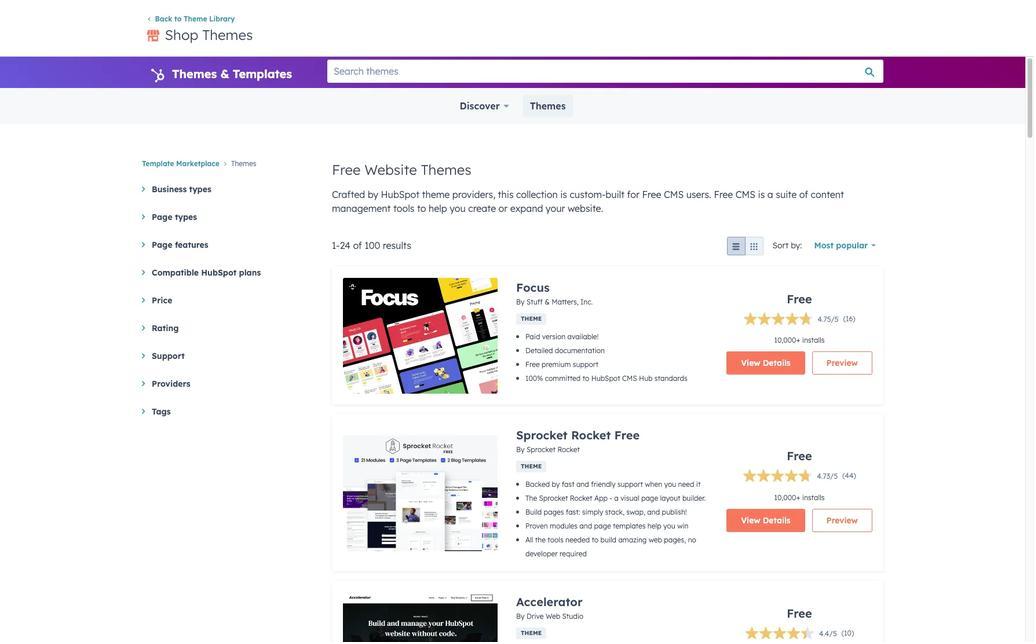 Task type: describe. For each thing, give the bounding box(es) containing it.
themes
[[202, 26, 253, 44]]

library
[[209, 15, 235, 23]]

theme
[[184, 15, 207, 23]]



Task type: locate. For each thing, give the bounding box(es) containing it.
shop
[[165, 26, 199, 44]]

back to theme library
[[155, 15, 235, 23]]

to
[[175, 15, 182, 23]]

back to theme library link
[[146, 15, 235, 23]]

shop themes
[[165, 26, 253, 44]]

back
[[155, 15, 172, 23]]



Task type: vqa. For each thing, say whether or not it's contained in the screenshot.
Shop
yes



